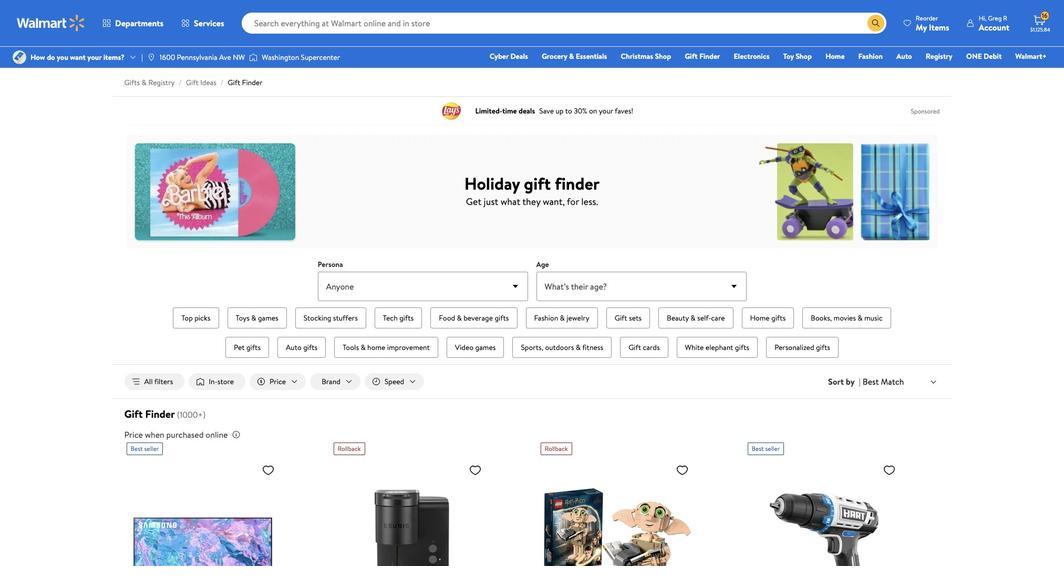 Task type: describe. For each thing, give the bounding box(es) containing it.
reorder my items
[[916, 13, 950, 33]]

gift sets button
[[606, 307, 650, 328]]

0 horizontal spatial registry
[[148, 77, 175, 88]]

items?
[[103, 52, 125, 63]]

1 horizontal spatial registry
[[926, 51, 953, 61]]

hi, greg r account
[[979, 13, 1010, 33]]

beauty & self-care list item
[[656, 305, 736, 331]]

gift cards button
[[620, 337, 668, 358]]

price when purchased online
[[124, 429, 228, 440]]

 image for washington
[[249, 52, 258, 63]]

books, movies & music
[[811, 313, 883, 323]]

add to favorites list, samsung 75" class cu7000b crystal uhd 4k smart television un75cu7000bxza image
[[262, 464, 275, 477]]

| inside "sort and filter section" element
[[859, 376, 861, 387]]

music
[[865, 313, 883, 323]]

search icon image
[[872, 19, 880, 27]]

1600 pennsylvania ave nw
[[160, 52, 245, 63]]

less.
[[581, 195, 598, 208]]

ideas
[[200, 77, 217, 88]]

sort and filter section element
[[112, 365, 953, 398]]

my
[[916, 21, 927, 33]]

gifts & registry link
[[124, 77, 175, 88]]

keurig k-express essentials single serve k-cup pod coffee maker, black image
[[333, 459, 486, 566]]

pet
[[234, 342, 245, 353]]

grocery
[[542, 51, 567, 61]]

match
[[881, 376, 904, 387]]

food & beverage gifts
[[439, 313, 509, 323]]

1 vertical spatial gift finder link
[[228, 77, 263, 88]]

fitness
[[582, 342, 603, 353]]

auto link
[[892, 50, 917, 62]]

gifts for home gifts
[[772, 313, 786, 323]]

& left fitness
[[576, 342, 581, 353]]

gift sets
[[615, 313, 642, 323]]

services
[[194, 17, 224, 29]]

home gifts
[[750, 313, 786, 323]]

r
[[1003, 13, 1007, 22]]

pet gifts button
[[225, 337, 269, 358]]

home
[[367, 342, 385, 353]]

by
[[846, 376, 855, 387]]

finder for gift finder
[[700, 51, 720, 61]]

debit
[[984, 51, 1002, 61]]

tech
[[383, 313, 398, 323]]

top picks list item
[[171, 305, 221, 331]]

gifts & registry / gift ideas / gift finder
[[124, 77, 263, 88]]

reorder
[[916, 13, 938, 22]]

top picks
[[181, 313, 210, 323]]

food & beverage gifts button
[[431, 307, 517, 328]]

add to favorites list, hart 20-volt 3/8-inch battery-powered drill/driver kit, (1) 1.5ah lithium-ion battery image
[[883, 464, 896, 477]]

top
[[181, 313, 193, 323]]

shop for christmas shop
[[655, 51, 671, 61]]

best seller for hart 20-volt 3/8-inch battery-powered drill/driver kit, (1) 1.5ah lithium-ion battery image
[[752, 444, 780, 453]]

pet gifts list item
[[223, 335, 271, 360]]

0 vertical spatial gift finder link
[[680, 50, 725, 62]]

Walmart Site-Wide search field
[[242, 13, 887, 34]]

account
[[979, 21, 1010, 33]]

gift for gift cards
[[629, 342, 641, 353]]

walmart image
[[17, 15, 85, 32]]

legal information image
[[232, 430, 240, 439]]

pet gifts
[[234, 342, 261, 353]]

ave
[[219, 52, 231, 63]]

white elephant gifts list item
[[675, 335, 760, 360]]

what
[[501, 195, 520, 208]]

walmart+
[[1016, 51, 1047, 61]]

all
[[144, 376, 153, 387]]

gifts inside food & beverage gifts button
[[495, 313, 509, 323]]

tools
[[343, 342, 359, 353]]

home for home
[[826, 51, 845, 61]]

holiday
[[464, 172, 520, 195]]

electronics link
[[729, 50, 774, 62]]

items
[[929, 21, 950, 33]]

cyber
[[490, 51, 509, 61]]

 image for 1600
[[147, 53, 155, 61]]

stocking stuffers list item
[[293, 305, 368, 331]]

top picks button
[[173, 307, 219, 328]]

 image for how
[[13, 50, 26, 64]]

2 / from the left
[[221, 77, 224, 88]]

gift ideas link
[[186, 77, 217, 88]]

pennsylvania
[[177, 52, 217, 63]]

seller for hart 20-volt 3/8-inch battery-powered drill/driver kit, (1) 1.5ah lithium-ion battery image
[[765, 444, 780, 453]]

$1,125.84
[[1031, 26, 1050, 33]]

christmas shop link
[[616, 50, 676, 62]]

stuffers
[[333, 313, 358, 323]]

price for price when purchased online
[[124, 429, 143, 440]]

one debit
[[966, 51, 1002, 61]]

store
[[217, 376, 234, 387]]

brand
[[322, 376, 341, 387]]

add to favorites list, lego harry potter dobby the house-elf building toy set, makes a great birthday and christmas gift, authentically detailed build and display model of a beloved character, 76421 image
[[676, 464, 689, 477]]

fashion & jewelry
[[534, 313, 590, 323]]

washington
[[262, 52, 299, 63]]

price button
[[250, 373, 306, 390]]

beauty & self-care button
[[659, 307, 733, 328]]

1 / from the left
[[179, 77, 182, 88]]

tech gifts button
[[375, 307, 422, 328]]

sort
[[828, 376, 844, 387]]

they
[[523, 195, 541, 208]]

speed
[[385, 376, 404, 387]]

improvement
[[387, 342, 430, 353]]

purchased
[[166, 429, 204, 440]]

& for tools & home improvement
[[361, 342, 366, 353]]

christmas shop
[[621, 51, 671, 61]]

services button
[[172, 11, 233, 36]]

one
[[966, 51, 982, 61]]

beauty & self-care
[[667, 313, 725, 323]]

grocery & essentials
[[542, 51, 607, 61]]

gifts
[[124, 77, 140, 88]]

fashion & jewelry list item
[[524, 305, 600, 331]]

cards
[[643, 342, 660, 353]]

price for price
[[270, 376, 286, 387]]

want,
[[543, 195, 565, 208]]

personalized gifts list item
[[764, 335, 841, 360]]

0 vertical spatial |
[[141, 52, 143, 63]]

tech gifts list item
[[373, 305, 424, 331]]

movies
[[834, 313, 856, 323]]

speed button
[[365, 373, 424, 390]]

& left music
[[858, 313, 863, 323]]

home gifts list item
[[740, 305, 796, 331]]

gift for gift sets
[[615, 313, 627, 323]]

gift cards
[[629, 342, 660, 353]]

departments
[[115, 17, 164, 29]]



Task type: locate. For each thing, give the bounding box(es) containing it.
0 horizontal spatial best
[[131, 444, 143, 453]]

(1000+)
[[177, 409, 206, 421]]

0 horizontal spatial /
[[179, 77, 182, 88]]

gifts for pet gifts
[[246, 342, 261, 353]]

1600
[[160, 52, 175, 63]]

home inside home gifts button
[[750, 313, 770, 323]]

gift down all filters button
[[124, 407, 143, 421]]

& for fashion & jewelry
[[560, 313, 565, 323]]

white elephant gifts
[[685, 342, 749, 353]]

video games list item
[[445, 335, 506, 360]]

gifts inside the personalized gifts button
[[816, 342, 830, 353]]

1 seller from the left
[[144, 444, 159, 453]]

gifts inside pet gifts button
[[246, 342, 261, 353]]

registry link
[[921, 50, 957, 62]]

finder for gift finder (1000+)
[[145, 407, 175, 421]]

brand button
[[310, 373, 360, 390]]

home inside home link
[[826, 51, 845, 61]]

auto up price dropdown button
[[286, 342, 302, 353]]

auto right fashion link
[[897, 51, 912, 61]]

persona
[[318, 259, 343, 270]]

0 horizontal spatial gift finder link
[[228, 77, 263, 88]]

& for toys & games
[[251, 313, 256, 323]]

1 horizontal spatial /
[[221, 77, 224, 88]]

/ left 'gift ideas' link
[[179, 77, 182, 88]]

1 vertical spatial registry
[[148, 77, 175, 88]]

fashion for fashion
[[859, 51, 883, 61]]

lego harry potter dobby the house-elf building toy set, makes a great birthday and christmas gift, authentically detailed build and display model of a beloved character, 76421 image
[[541, 459, 693, 566]]

cyber deals link
[[485, 50, 533, 62]]

departments button
[[94, 11, 172, 36]]

0 horizontal spatial games
[[258, 313, 278, 323]]

gift inside 'list item'
[[615, 313, 627, 323]]

nw
[[233, 52, 245, 63]]

gifts right elephant
[[735, 342, 749, 353]]

gifts down stocking
[[303, 342, 318, 353]]

video games
[[455, 342, 496, 353]]

0 horizontal spatial auto
[[286, 342, 302, 353]]

just
[[484, 195, 498, 208]]

games inside "toys & games" button
[[258, 313, 278, 323]]

1 vertical spatial |
[[859, 376, 861, 387]]

1 vertical spatial finder
[[242, 77, 263, 88]]

games right video
[[475, 342, 496, 353]]

for
[[567, 195, 579, 208]]

rollback for lego harry potter dobby the house-elf building toy set, makes a great birthday and christmas gift, authentically detailed build and display model of a beloved character, 76421 "image"
[[545, 444, 568, 453]]

supercenter
[[301, 52, 340, 63]]

2 seller from the left
[[765, 444, 780, 453]]

Search search field
[[242, 13, 887, 34]]

| left 1600
[[141, 52, 143, 63]]

home for home gifts
[[750, 313, 770, 323]]

hart 20-volt 3/8-inch battery-powered drill/driver kit, (1) 1.5ah lithium-ion battery image
[[748, 459, 900, 566]]

| right 'by'
[[859, 376, 861, 387]]

christmas
[[621, 51, 653, 61]]

gift left sets
[[615, 313, 627, 323]]

1 vertical spatial price
[[124, 429, 143, 440]]

2 horizontal spatial best
[[863, 376, 879, 387]]

0 vertical spatial auto
[[897, 51, 912, 61]]

stocking stuffers
[[304, 313, 358, 323]]

auto for auto
[[897, 51, 912, 61]]

gift right ideas
[[228, 77, 240, 88]]

greg
[[988, 13, 1002, 22]]

personalized
[[775, 342, 814, 353]]

16
[[1042, 11, 1048, 20]]

outdoors
[[545, 342, 574, 353]]

samsung 75" class cu7000b crystal uhd 4k smart television un75cu7000bxza image
[[126, 459, 279, 566]]

auto inside auto link
[[897, 51, 912, 61]]

one debit link
[[962, 50, 1007, 62]]

books, movies & music list item
[[800, 305, 893, 331]]

2 shop from the left
[[796, 51, 812, 61]]

0 horizontal spatial fashion
[[534, 313, 558, 323]]

/
[[179, 77, 182, 88], [221, 77, 224, 88]]

care
[[711, 313, 725, 323]]

best for hart 20-volt 3/8-inch battery-powered drill/driver kit, (1) 1.5ah lithium-ion battery image
[[752, 444, 764, 453]]

your
[[87, 52, 102, 63]]

group
[[150, 305, 915, 360]]

& for grocery & essentials
[[569, 51, 574, 61]]

1 vertical spatial games
[[475, 342, 496, 353]]

gifts right tech
[[400, 313, 414, 323]]

home link
[[821, 50, 850, 62]]

0 horizontal spatial rollback
[[338, 444, 361, 453]]

0 horizontal spatial shop
[[655, 51, 671, 61]]

gift
[[524, 172, 551, 195]]

essentials
[[576, 51, 607, 61]]

1 rollback from the left
[[338, 444, 361, 453]]

white elephant gifts button
[[677, 337, 758, 358]]

tech gifts
[[383, 313, 414, 323]]

|
[[141, 52, 143, 63], [859, 376, 861, 387]]

rollback for the keurig k-express essentials single serve k-cup pod coffee maker, black image
[[338, 444, 361, 453]]

fashion link
[[854, 50, 888, 62]]

0 vertical spatial fashion
[[859, 51, 883, 61]]

& for beauty & self-care
[[691, 313, 696, 323]]

1 horizontal spatial price
[[270, 376, 286, 387]]

gifts inside tech gifts button
[[400, 313, 414, 323]]

1 horizontal spatial fashion
[[859, 51, 883, 61]]

shop for toy shop
[[796, 51, 812, 61]]

gifts for personalized gifts
[[816, 342, 830, 353]]

gift finder link down nw
[[228, 77, 263, 88]]

gift for gift finder
[[685, 51, 698, 61]]

home left fashion link
[[826, 51, 845, 61]]

&
[[569, 51, 574, 61], [142, 77, 147, 88], [251, 313, 256, 323], [457, 313, 462, 323], [560, 313, 565, 323], [691, 313, 696, 323], [858, 313, 863, 323], [361, 342, 366, 353], [576, 342, 581, 353]]

1 vertical spatial fashion
[[534, 313, 558, 323]]

sponsored
[[911, 106, 940, 115]]

all filters button
[[124, 373, 185, 390]]

gifts inside home gifts button
[[772, 313, 786, 323]]

how do you want your items?
[[30, 52, 125, 63]]

1 horizontal spatial rollback
[[545, 444, 568, 453]]

1 horizontal spatial shop
[[796, 51, 812, 61]]

gift left ideas
[[186, 77, 199, 88]]

1 horizontal spatial |
[[859, 376, 861, 387]]

gifts right personalized
[[816, 342, 830, 353]]

gift for gift finder (1000+)
[[124, 407, 143, 421]]

& right grocery
[[569, 51, 574, 61]]

auto
[[897, 51, 912, 61], [286, 342, 302, 353]]

in-store button
[[189, 373, 245, 390]]

gift inside list item
[[629, 342, 641, 353]]

 image left 1600
[[147, 53, 155, 61]]

/ right ideas
[[221, 77, 224, 88]]

auto gifts button
[[278, 337, 326, 358]]

shop right toy
[[796, 51, 812, 61]]

holiday gift finder image
[[126, 135, 938, 249]]

fashion for fashion & jewelry
[[534, 313, 558, 323]]

2 best seller from the left
[[752, 444, 780, 453]]

auto inside auto gifts button
[[286, 342, 302, 353]]

0 horizontal spatial home
[[750, 313, 770, 323]]

games right toys
[[258, 313, 278, 323]]

gifts right pet
[[246, 342, 261, 353]]

finder down nw
[[242, 77, 263, 88]]

fashion inside button
[[534, 313, 558, 323]]

finder left electronics
[[700, 51, 720, 61]]

books,
[[811, 313, 832, 323]]

gift sets list item
[[604, 305, 652, 331]]

1 horizontal spatial finder
[[242, 77, 263, 88]]

group containing top picks
[[150, 305, 915, 360]]

0 horizontal spatial  image
[[13, 50, 26, 64]]

gifts inside 'white elephant gifts' button
[[735, 342, 749, 353]]

gift left cards
[[629, 342, 641, 353]]

1 horizontal spatial gift finder link
[[680, 50, 725, 62]]

home right 'care'
[[750, 313, 770, 323]]

stocking stuffers button
[[295, 307, 366, 328]]

0 horizontal spatial |
[[141, 52, 143, 63]]

self-
[[697, 313, 711, 323]]

sports,
[[521, 342, 543, 353]]

books, movies & music button
[[803, 307, 891, 328]]

you
[[57, 52, 68, 63]]

toy shop link
[[779, 50, 817, 62]]

shop right christmas
[[655, 51, 671, 61]]

& for gifts & registry / gift ideas / gift finder
[[142, 77, 147, 88]]

 image
[[13, 50, 26, 64], [249, 52, 258, 63], [147, 53, 155, 61]]

picks
[[195, 313, 210, 323]]

toys
[[236, 313, 250, 323]]

video
[[455, 342, 474, 353]]

1 vertical spatial auto
[[286, 342, 302, 353]]

0 vertical spatial home
[[826, 51, 845, 61]]

gifts for auto gifts
[[303, 342, 318, 353]]

0 horizontal spatial seller
[[144, 444, 159, 453]]

grocery & essentials link
[[537, 50, 612, 62]]

& for food & beverage gifts
[[457, 313, 462, 323]]

1 best seller from the left
[[131, 444, 159, 453]]

& right food
[[457, 313, 462, 323]]

0 vertical spatial price
[[270, 376, 286, 387]]

& left self-
[[691, 313, 696, 323]]

sports, outdoors & fitness list item
[[511, 335, 614, 360]]

1 horizontal spatial best seller
[[752, 444, 780, 453]]

& left jewelry
[[560, 313, 565, 323]]

filters
[[154, 376, 173, 387]]

food
[[439, 313, 455, 323]]

washington supercenter
[[262, 52, 340, 63]]

finder up when
[[145, 407, 175, 421]]

tools & home improvement
[[343, 342, 430, 353]]

price down the auto gifts list item
[[270, 376, 286, 387]]

walmart+ link
[[1011, 50, 1052, 62]]

gifts right the beverage at bottom
[[495, 313, 509, 323]]

0 vertical spatial finder
[[700, 51, 720, 61]]

gift cards list item
[[618, 335, 670, 360]]

beverage
[[464, 313, 493, 323]]

& right toys
[[251, 313, 256, 323]]

2 rollback from the left
[[545, 444, 568, 453]]

 image left how
[[13, 50, 26, 64]]

0 vertical spatial games
[[258, 313, 278, 323]]

rollback
[[338, 444, 361, 453], [545, 444, 568, 453]]

best seller for samsung 75" class cu7000b crystal uhd 4k smart television un75cu7000bxza image
[[131, 444, 159, 453]]

gifts for tech gifts
[[400, 313, 414, 323]]

auto gifts list item
[[275, 335, 328, 360]]

2 horizontal spatial finder
[[700, 51, 720, 61]]

gifts inside auto gifts button
[[303, 342, 318, 353]]

0 horizontal spatial finder
[[145, 407, 175, 421]]

add to favorites list, keurig k-express essentials single serve k-cup pod coffee maker, black image
[[469, 464, 482, 477]]

& right tools
[[361, 342, 366, 353]]

white
[[685, 342, 704, 353]]

sort by |
[[828, 376, 861, 387]]

& right gifts
[[142, 77, 147, 88]]

seller for samsung 75" class cu7000b crystal uhd 4k smart television un75cu7000bxza image
[[144, 444, 159, 453]]

sets
[[629, 313, 642, 323]]

best match
[[863, 376, 904, 387]]

price left when
[[124, 429, 143, 440]]

tools & home improvement list item
[[332, 335, 440, 360]]

toys & games
[[236, 313, 278, 323]]

1 horizontal spatial  image
[[147, 53, 155, 61]]

& inside 'link'
[[569, 51, 574, 61]]

price inside dropdown button
[[270, 376, 286, 387]]

elephant
[[706, 342, 733, 353]]

electronics
[[734, 51, 770, 61]]

1 shop from the left
[[655, 51, 671, 61]]

registry down 1600
[[148, 77, 175, 88]]

games inside video games button
[[475, 342, 496, 353]]

auto for auto gifts
[[286, 342, 302, 353]]

food & beverage gifts list item
[[429, 305, 520, 331]]

fashion down "search icon"
[[859, 51, 883, 61]]

when
[[145, 429, 164, 440]]

toy
[[783, 51, 794, 61]]

best inside popup button
[[863, 376, 879, 387]]

registry down items
[[926, 51, 953, 61]]

toys & games list item
[[225, 305, 289, 331]]

0 horizontal spatial price
[[124, 429, 143, 440]]

1 vertical spatial home
[[750, 313, 770, 323]]

gift finder link left electronics
[[680, 50, 725, 62]]

1 horizontal spatial auto
[[897, 51, 912, 61]]

2 vertical spatial finder
[[145, 407, 175, 421]]

 image right nw
[[249, 52, 258, 63]]

1 horizontal spatial games
[[475, 342, 496, 353]]

1 horizontal spatial home
[[826, 51, 845, 61]]

0 vertical spatial registry
[[926, 51, 953, 61]]

1 horizontal spatial seller
[[765, 444, 780, 453]]

all filters
[[144, 376, 173, 387]]

stocking
[[304, 313, 331, 323]]

1 horizontal spatial best
[[752, 444, 764, 453]]

gift right christmas shop link at the top right
[[685, 51, 698, 61]]

age
[[536, 259, 549, 270]]

gifts up personalized
[[772, 313, 786, 323]]

0 horizontal spatial best seller
[[131, 444, 159, 453]]

best for samsung 75" class cu7000b crystal uhd 4k smart television un75cu7000bxza image
[[131, 444, 143, 453]]

gift finder (1000+)
[[124, 407, 206, 421]]

gift finder link
[[680, 50, 725, 62], [228, 77, 263, 88]]

fashion left jewelry
[[534, 313, 558, 323]]

2 horizontal spatial  image
[[249, 52, 258, 63]]



Task type: vqa. For each thing, say whether or not it's contained in the screenshot.
"92071"
no



